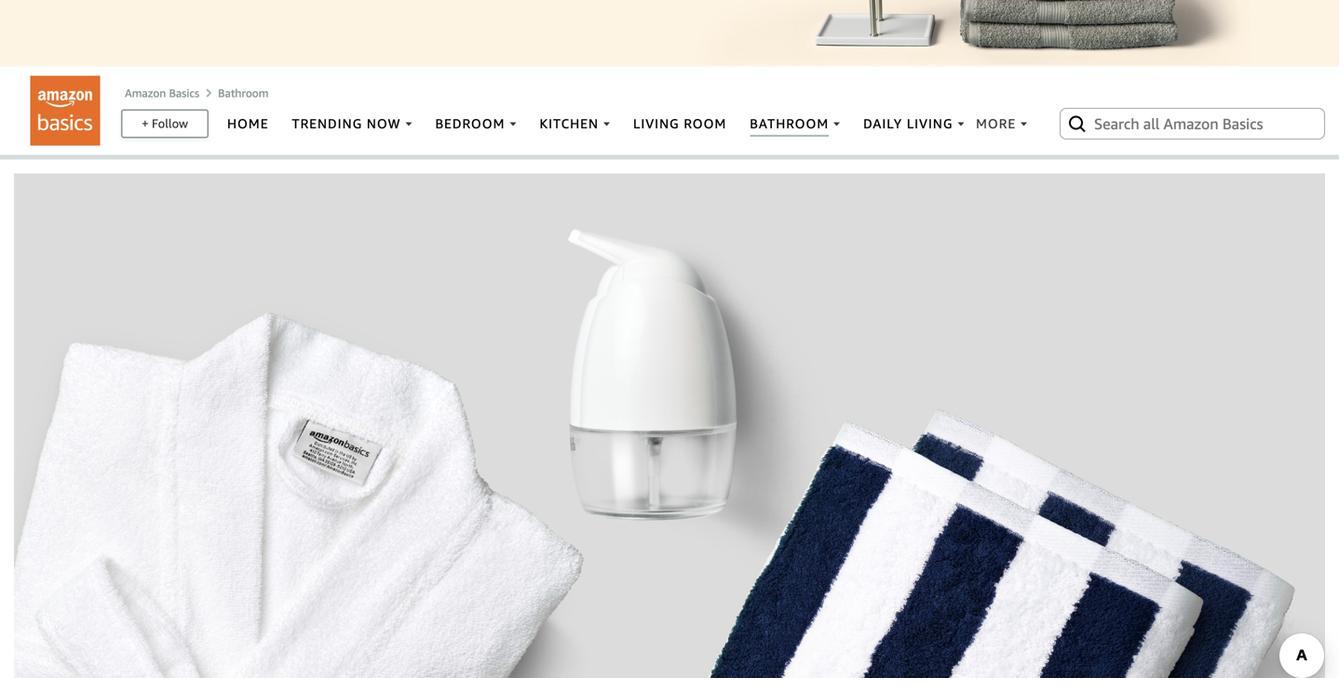 Task type: locate. For each thing, give the bounding box(es) containing it.
+ follow
[[142, 116, 188, 131]]

basics
[[169, 87, 199, 100]]

amazon basics
[[125, 87, 199, 100]]

Search all Amazon Basics search field
[[1094, 108, 1294, 140]]

+
[[142, 116, 149, 131]]

amazon basics logo image
[[30, 76, 100, 146]]



Task type: describe. For each thing, give the bounding box(es) containing it.
+ follow button
[[122, 111, 207, 137]]

amazon
[[125, 87, 166, 100]]

bathroom
[[218, 87, 269, 100]]

search image
[[1066, 113, 1089, 135]]

bathroom link
[[218, 87, 269, 100]]

amazon basics link
[[125, 87, 199, 100]]

follow
[[152, 116, 188, 131]]



Task type: vqa. For each thing, say whether or not it's contained in the screenshot.
until
no



